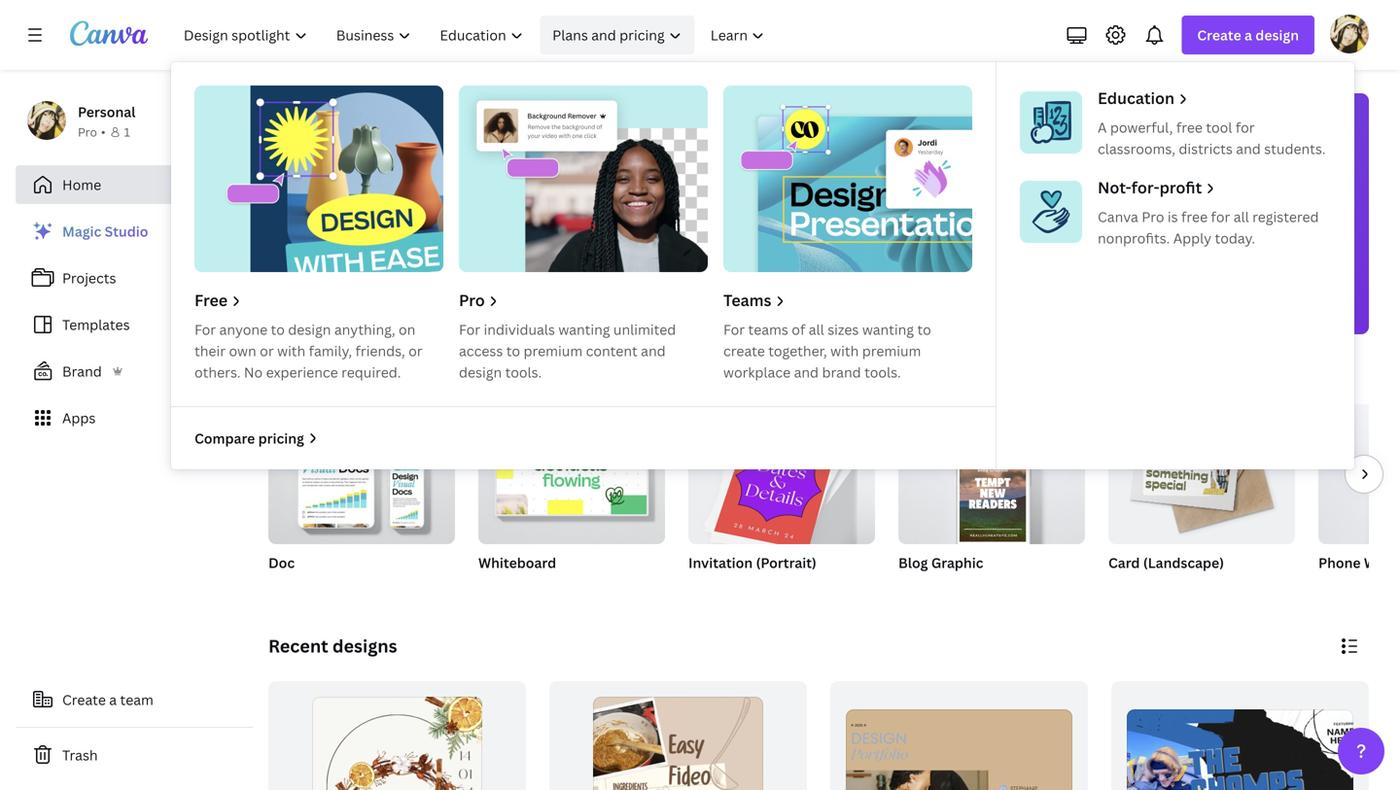 Task type: locate. For each thing, give the bounding box(es) containing it.
with down sizes
[[831, 342, 859, 360]]

and inside "plans and pricing" 'dropdown button'
[[592, 26, 616, 44]]

and
[[592, 26, 616, 44], [1237, 140, 1261, 158], [641, 342, 666, 360], [794, 363, 819, 382]]

1 wanting from the left
[[559, 320, 610, 339]]

designs
[[333, 635, 397, 659]]

for up create
[[724, 320, 745, 339]]

plans and pricing
[[553, 26, 665, 44]]

0 vertical spatial pro
[[78, 124, 97, 140]]

for inside for individuals wanting unlimited access to premium content and design tools.
[[459, 320, 481, 339]]

of
[[792, 320, 806, 339]]

2 group from the left
[[479, 405, 665, 545]]

0 horizontal spatial for
[[195, 320, 216, 339]]

create
[[1198, 26, 1242, 44], [62, 691, 106, 710]]

for
[[195, 320, 216, 339], [459, 320, 481, 339], [724, 320, 745, 339]]

for for free
[[195, 320, 216, 339]]

0 vertical spatial create
[[1198, 26, 1242, 44]]

others.
[[195, 363, 241, 382]]

free
[[195, 290, 228, 311]]

0 horizontal spatial a
[[109, 691, 117, 710]]

1 horizontal spatial pro
[[459, 290, 485, 311]]

0 vertical spatial pricing
[[620, 26, 665, 44]]

1 vertical spatial all
[[809, 320, 825, 339]]

tools. down individuals
[[505, 363, 542, 382]]

family,
[[309, 342, 352, 360]]

2 premium from the left
[[862, 342, 922, 360]]

1 vertical spatial free
[[1182, 208, 1208, 226]]

5 group from the left
[[1109, 405, 1296, 545]]

1 vertical spatial pricing
[[258, 429, 304, 448]]

teams
[[724, 290, 772, 311]]

card (landscape) group
[[1109, 405, 1296, 597]]

group for doc
[[268, 405, 455, 545]]

2 horizontal spatial for
[[724, 320, 745, 339]]

0 vertical spatial for
[[1236, 118, 1255, 137]]

or right own
[[260, 342, 274, 360]]

projects
[[62, 269, 116, 287]]

to inside for teams of all sizes wanting to create together, with premium workplace and brand tools.
[[918, 320, 932, 339]]

for up "access" at the left top of the page
[[459, 320, 481, 339]]

plans and pricing button
[[540, 16, 695, 54]]

2 or from the left
[[409, 342, 423, 360]]

media
[[820, 303, 855, 319]]

0 horizontal spatial premium
[[524, 342, 583, 360]]

0 horizontal spatial or
[[260, 342, 274, 360]]

brand
[[822, 363, 861, 382]]

to right anyone
[[271, 320, 285, 339]]

pricing inside menu
[[258, 429, 304, 448]]

for for teams
[[724, 320, 745, 339]]

pricing right the compare on the left of page
[[258, 429, 304, 448]]

for right the tool
[[1236, 118, 1255, 137]]

home
[[62, 176, 101, 194]]

stephanie aranda image
[[1331, 14, 1370, 53]]

2 wanting from the left
[[863, 320, 914, 339]]

to inside for individuals wanting unlimited access to premium content and design tools.
[[507, 342, 520, 360]]

0 vertical spatial all
[[1234, 208, 1250, 226]]

create left the "team"
[[62, 691, 106, 710]]

what will you design today?
[[607, 116, 1031, 158]]

list
[[16, 212, 253, 438]]

canva pro is free for all registered nonprofits. apply today.
[[1098, 208, 1319, 248]]

trash link
[[16, 736, 253, 775]]

1 horizontal spatial for
[[459, 320, 481, 339]]

0 horizontal spatial all
[[809, 320, 825, 339]]

1 horizontal spatial with
[[831, 342, 859, 360]]

not-for-profit
[[1098, 177, 1202, 198]]

3 for from the left
[[724, 320, 745, 339]]

or down on
[[409, 342, 423, 360]]

with up experience
[[277, 342, 306, 360]]

you might want to try...
[[268, 365, 465, 389]]

pricing right plans on the top left
[[620, 26, 665, 44]]

and right districts
[[1237, 140, 1261, 158]]

1 horizontal spatial pricing
[[620, 26, 665, 44]]

1 horizontal spatial create
[[1198, 26, 1242, 44]]

projects link
[[16, 259, 253, 298]]

wanting inside for teams of all sizes wanting to create together, with premium workplace and brand tools.
[[863, 320, 914, 339]]

to right sizes
[[918, 320, 932, 339]]

all inside canva pro is free for all registered nonprofits. apply today.
[[1234, 208, 1250, 226]]

sizes
[[828, 320, 859, 339]]

for inside for anyone to design anything, on their own or with family, friends, or others. no experience required.
[[195, 320, 216, 339]]

a
[[1098, 118, 1107, 137]]

create inside button
[[62, 691, 106, 710]]

1 horizontal spatial wanting
[[863, 320, 914, 339]]

home link
[[16, 165, 253, 204]]

teams
[[749, 320, 789, 339]]

top level navigation element
[[171, 16, 1355, 470]]

0 horizontal spatial pro
[[78, 124, 97, 140]]

wanting up content
[[559, 320, 610, 339]]

pricing inside 'dropdown button'
[[620, 26, 665, 44]]

1 tools. from the left
[[505, 363, 542, 382]]

design left stephanie aranda 'image'
[[1256, 26, 1300, 44]]

tools. inside for individuals wanting unlimited access to premium content and design tools.
[[505, 363, 542, 382]]

create up the tool
[[1198, 26, 1242, 44]]

tools.
[[505, 363, 542, 382], [865, 363, 901, 382]]

6 group from the left
[[1319, 405, 1401, 545]]

a inside "dropdown button"
[[1245, 26, 1253, 44]]

free up districts
[[1177, 118, 1203, 137]]

0 vertical spatial a
[[1245, 26, 1253, 44]]

wanting
[[559, 320, 610, 339], [863, 320, 914, 339]]

all
[[1234, 208, 1250, 226], [809, 320, 825, 339]]

all inside for teams of all sizes wanting to create together, with premium workplace and brand tools.
[[809, 320, 825, 339]]

and right plans on the top left
[[592, 26, 616, 44]]

or
[[260, 342, 274, 360], [409, 342, 423, 360]]

1 vertical spatial create
[[62, 691, 106, 710]]

and down unlimited
[[641, 342, 666, 360]]

social
[[783, 303, 817, 319]]

wallp
[[1365, 554, 1401, 572]]

0 horizontal spatial create
[[62, 691, 106, 710]]

pro left the is
[[1142, 208, 1165, 226]]

studio
[[105, 222, 148, 241]]

1 vertical spatial pro
[[1142, 208, 1165, 226]]

create inside "dropdown button"
[[1198, 26, 1242, 44]]

social media button
[[783, 233, 855, 335]]

None search field
[[527, 181, 1111, 220]]

1
[[124, 124, 130, 140]]

1 premium from the left
[[524, 342, 583, 360]]

pro left •
[[78, 124, 97, 140]]

pricing
[[620, 26, 665, 44], [258, 429, 304, 448]]

0 horizontal spatial wanting
[[559, 320, 610, 339]]

free up apply on the top
[[1182, 208, 1208, 226]]

free
[[1177, 118, 1203, 137], [1182, 208, 1208, 226]]

invitation
[[689, 554, 753, 572]]

docs
[[478, 303, 506, 319]]

is
[[1168, 208, 1179, 226]]

with inside for anyone to design anything, on their own or with family, friends, or others. no experience required.
[[277, 342, 306, 360]]

group
[[268, 405, 455, 545], [479, 405, 665, 545], [689, 405, 875, 551], [899, 405, 1086, 545], [1109, 405, 1296, 545], [1319, 405, 1401, 545]]

apps link
[[16, 399, 253, 438]]

districts
[[1179, 140, 1233, 158]]

design down "access" at the left top of the page
[[459, 363, 502, 382]]

1 horizontal spatial a
[[1245, 26, 1253, 44]]

for up their
[[195, 320, 216, 339]]

and inside a powerful, free tool for classrooms, districts and students.
[[1237, 140, 1261, 158]]

compare pricing link
[[195, 428, 320, 449]]

2 for from the left
[[459, 320, 481, 339]]

card (landscape)
[[1109, 554, 1225, 572]]

for inside for teams of all sizes wanting to create together, with premium workplace and brand tools.
[[724, 320, 745, 339]]

for
[[1236, 118, 1255, 137], [1212, 208, 1231, 226]]

premium inside for teams of all sizes wanting to create together, with premium workplace and brand tools.
[[862, 342, 922, 360]]

2 horizontal spatial pro
[[1142, 208, 1165, 226]]

with inside for teams of all sizes wanting to create together, with premium workplace and brand tools.
[[831, 342, 859, 360]]

2 with from the left
[[831, 342, 859, 360]]

1 with from the left
[[277, 342, 306, 360]]

design up family, on the top of page
[[288, 320, 331, 339]]

1 vertical spatial for
[[1212, 208, 1231, 226]]

0 horizontal spatial for
[[1212, 208, 1231, 226]]

4 group from the left
[[899, 405, 1086, 545]]

access
[[459, 342, 503, 360]]

1 for from the left
[[195, 320, 216, 339]]

for inside a powerful, free tool for classrooms, districts and students.
[[1236, 118, 1255, 137]]

pro up "access" at the left top of the page
[[459, 290, 485, 311]]

1 or from the left
[[260, 342, 274, 360]]

0 horizontal spatial with
[[277, 342, 306, 360]]

1 group from the left
[[268, 405, 455, 545]]

to down individuals
[[507, 342, 520, 360]]

1 horizontal spatial premium
[[862, 342, 922, 360]]

a for team
[[109, 691, 117, 710]]

a powerful, free tool for classrooms, districts and students.
[[1098, 118, 1326, 158]]

content
[[586, 342, 638, 360]]

pro inside canva pro is free for all registered nonprofits. apply today.
[[1142, 208, 1165, 226]]

a inside button
[[109, 691, 117, 710]]

wanting right sizes
[[863, 320, 914, 339]]

3 group from the left
[[689, 405, 875, 551]]

tools. right brand
[[865, 363, 901, 382]]

workplace
[[724, 363, 791, 382]]

brand
[[62, 362, 102, 381]]

and down together,
[[794, 363, 819, 382]]

presentations button
[[671, 233, 749, 335]]

for individuals wanting unlimited access to premium content and design tools.
[[459, 320, 676, 382]]

0 horizontal spatial tools.
[[505, 363, 542, 382]]

all up today. on the top of page
[[1234, 208, 1250, 226]]

tools. inside for teams of all sizes wanting to create together, with premium workplace and brand tools.
[[865, 363, 901, 382]]

personal
[[78, 103, 136, 121]]

phone
[[1319, 554, 1361, 572]]

create for create a design
[[1198, 26, 1242, 44]]

with for free
[[277, 342, 306, 360]]

with
[[277, 342, 306, 360], [831, 342, 859, 360]]

for up today. on the top of page
[[1212, 208, 1231, 226]]

create
[[724, 342, 765, 360]]

all right of
[[809, 320, 825, 339]]

list containing magic studio
[[16, 212, 253, 438]]

invitation (portrait)
[[689, 554, 817, 572]]

1 horizontal spatial or
[[409, 342, 423, 360]]

1 horizontal spatial tools.
[[865, 363, 901, 382]]

1 vertical spatial a
[[109, 691, 117, 710]]

a for design
[[1245, 26, 1253, 44]]

0 vertical spatial free
[[1177, 118, 1203, 137]]

0 horizontal spatial pricing
[[258, 429, 304, 448]]

2 vertical spatial pro
[[459, 290, 485, 311]]

2 tools. from the left
[[865, 363, 901, 382]]

for inside canva pro is free for all registered nonprofits. apply today.
[[1212, 208, 1231, 226]]

1 horizontal spatial all
[[1234, 208, 1250, 226]]

doc
[[268, 554, 295, 572]]

invitation (portrait) group
[[689, 405, 875, 597]]

1 horizontal spatial for
[[1236, 118, 1255, 137]]

might
[[304, 365, 354, 389]]

free inside a powerful, free tool for classrooms, districts and students.
[[1177, 118, 1203, 137]]



Task type: describe. For each thing, give the bounding box(es) containing it.
free inside canva pro is free for all registered nonprofits. apply today.
[[1182, 208, 1208, 226]]

group for invitation (portrait)
[[689, 405, 875, 551]]

create a design
[[1198, 26, 1300, 44]]

group for whiteboard
[[479, 405, 665, 545]]

unlimited
[[614, 320, 676, 339]]

design inside for individuals wanting unlimited access to premium content and design tools.
[[459, 363, 502, 382]]

print
[[996, 303, 1024, 319]]

try...
[[426, 365, 465, 389]]

•
[[101, 124, 106, 140]]

print products
[[996, 303, 1078, 319]]

create a design button
[[1182, 16, 1315, 54]]

magic
[[62, 222, 101, 241]]

apps
[[62, 409, 96, 427]]

for for not-for-profit
[[1212, 208, 1231, 226]]

create a team button
[[16, 681, 253, 720]]

plans and pricing menu
[[171, 62, 1355, 470]]

magic studio link
[[16, 212, 253, 251]]

print products button
[[996, 233, 1078, 335]]

doc group
[[268, 405, 455, 597]]

pro for pro
[[459, 290, 485, 311]]

you
[[268, 365, 300, 389]]

brand link
[[16, 352, 253, 391]]

blog
[[899, 554, 928, 572]]

pro •
[[78, 124, 106, 140]]

want
[[358, 365, 400, 389]]

students.
[[1265, 140, 1326, 158]]

plans
[[553, 26, 588, 44]]

individuals
[[484, 320, 555, 339]]

(landscape)
[[1144, 554, 1225, 572]]

their
[[195, 342, 226, 360]]

pro for pro •
[[78, 124, 97, 140]]

whiteboard group
[[479, 405, 665, 597]]

presentations
[[671, 303, 749, 319]]

products
[[1026, 303, 1078, 319]]

tool
[[1206, 118, 1233, 137]]

today?
[[922, 116, 1031, 158]]

trash
[[62, 747, 98, 765]]

for anyone to design anything, on their own or with family, friends, or others. no experience required.
[[195, 320, 423, 382]]

whiteboard
[[479, 554, 556, 572]]

classrooms,
[[1098, 140, 1176, 158]]

own
[[229, 342, 257, 360]]

friends,
[[356, 342, 405, 360]]

for teams of all sizes wanting to create together, with premium workplace and brand tools.
[[724, 320, 932, 382]]

and inside for teams of all sizes wanting to create together, with premium workplace and brand tools.
[[794, 363, 819, 382]]

canva
[[1098, 208, 1139, 226]]

templates
[[62, 316, 130, 334]]

social media
[[783, 303, 855, 319]]

blog graphic group
[[899, 405, 1086, 597]]

docs button
[[469, 233, 516, 335]]

together,
[[769, 342, 827, 360]]

registered
[[1253, 208, 1319, 226]]

wanting inside for individuals wanting unlimited access to premium content and design tools.
[[559, 320, 610, 339]]

recent designs
[[268, 635, 397, 659]]

for for pro
[[459, 320, 481, 339]]

with for teams
[[831, 342, 859, 360]]

premium inside for individuals wanting unlimited access to premium content and design tools.
[[524, 342, 583, 360]]

for for education
[[1236, 118, 1255, 137]]

blog graphic
[[899, 554, 984, 572]]

compare pricing
[[195, 429, 304, 448]]

apply
[[1174, 229, 1212, 248]]

(portrait)
[[756, 554, 817, 572]]

profit
[[1160, 177, 1202, 198]]

magic studio
[[62, 222, 148, 241]]

recent
[[268, 635, 328, 659]]

graphic
[[932, 554, 984, 572]]

design right you
[[816, 116, 916, 158]]

group for phone wallp
[[1319, 405, 1401, 545]]

education
[[1098, 88, 1175, 108]]

phone wallp
[[1319, 554, 1401, 572]]

phone wallpaper group
[[1319, 405, 1401, 597]]

create for create a team
[[62, 691, 106, 710]]

team
[[120, 691, 154, 710]]

on
[[399, 320, 416, 339]]

create a team
[[62, 691, 154, 710]]

to inside for anyone to design anything, on their own or with family, friends, or others. no experience required.
[[271, 320, 285, 339]]

not-
[[1098, 177, 1132, 198]]

experience
[[266, 363, 338, 382]]

required.
[[342, 363, 401, 382]]

what
[[607, 116, 689, 158]]

card
[[1109, 554, 1140, 572]]

compare
[[195, 429, 255, 448]]

you
[[752, 116, 810, 158]]

powerful,
[[1111, 118, 1173, 137]]

to left try...
[[404, 365, 422, 389]]

and inside for individuals wanting unlimited access to premium content and design tools.
[[641, 342, 666, 360]]

design inside "dropdown button"
[[1256, 26, 1300, 44]]

design inside for anyone to design anything, on their own or with family, friends, or others. no experience required.
[[288, 320, 331, 339]]

nonprofits.
[[1098, 229, 1170, 248]]

for-
[[1132, 177, 1160, 198]]



Task type: vqa. For each thing, say whether or not it's contained in the screenshot.
1
yes



